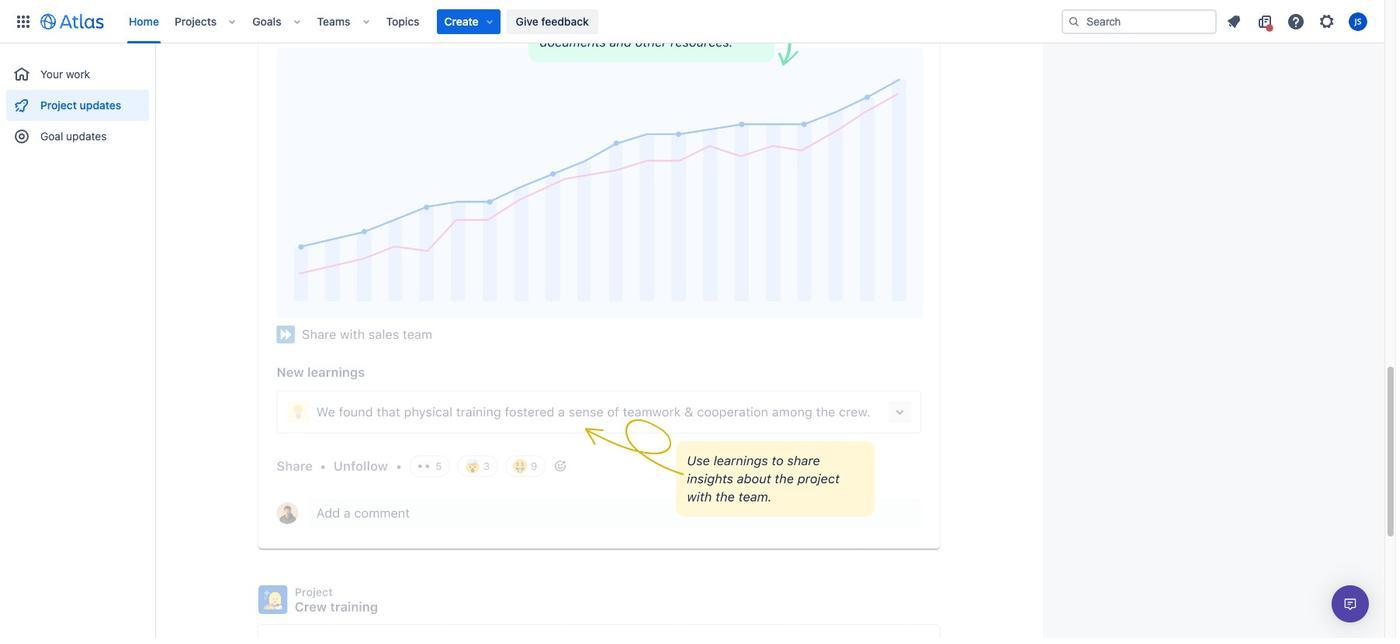 Task type: describe. For each thing, give the bounding box(es) containing it.
switch to... image
[[14, 12, 33, 31]]

create
[[445, 14, 479, 28]]

topics
[[386, 14, 420, 28]]

teams
[[317, 14, 351, 28]]

updates for project updates
[[80, 99, 121, 112]]

group containing your work
[[6, 43, 149, 157]]

topics link
[[382, 9, 424, 34]]

give feedback
[[516, 14, 589, 28]]

home
[[129, 14, 159, 28]]

home link
[[124, 9, 164, 34]]

project updates
[[40, 99, 121, 112]]

account image
[[1349, 12, 1368, 31]]

goals
[[253, 14, 282, 28]]

an example update image
[[258, 559, 941, 639]]

Search field
[[1062, 9, 1217, 34]]

help image
[[1287, 12, 1306, 31]]

project
[[40, 99, 77, 112]]

projects link
[[170, 9, 221, 34]]

increase engagement and understanding with videos, charts, documents, and other resources image
[[258, 0, 941, 349]]

search image
[[1068, 15, 1081, 28]]

your work
[[40, 68, 90, 81]]

open intercom messenger image
[[1342, 595, 1360, 614]]

project updates link
[[6, 90, 149, 121]]

updates for goal updates
[[66, 130, 107, 143]]



Task type: locate. For each thing, give the bounding box(es) containing it.
banner containing home
[[0, 0, 1385, 43]]

settings image
[[1318, 12, 1337, 31]]

updates down your work link
[[80, 99, 121, 112]]

updates down project updates
[[66, 130, 107, 143]]

top element
[[9, 0, 1062, 43]]

give
[[516, 14, 539, 28]]

use learnings to share insights about the project with the team image
[[258, 349, 941, 559]]

group
[[6, 43, 149, 157]]

teams link
[[313, 9, 355, 34]]

goal updates link
[[6, 121, 149, 152]]

goal
[[40, 130, 63, 143]]

goals link
[[248, 9, 286, 34]]

feedback
[[541, 14, 589, 28]]

goal updates
[[40, 130, 107, 143]]

updates
[[80, 99, 121, 112], [66, 130, 107, 143]]

1 vertical spatial updates
[[66, 130, 107, 143]]

notifications image
[[1225, 12, 1244, 31]]

banner
[[0, 0, 1385, 43]]

your work link
[[6, 59, 149, 90]]

projects
[[175, 14, 217, 28]]

work
[[66, 68, 90, 81]]

create button
[[437, 9, 500, 34]]

0 vertical spatial updates
[[80, 99, 121, 112]]

give feedback button
[[507, 9, 598, 34]]

your
[[40, 68, 63, 81]]



Task type: vqa. For each thing, say whether or not it's contained in the screenshot.
Teams link
yes



